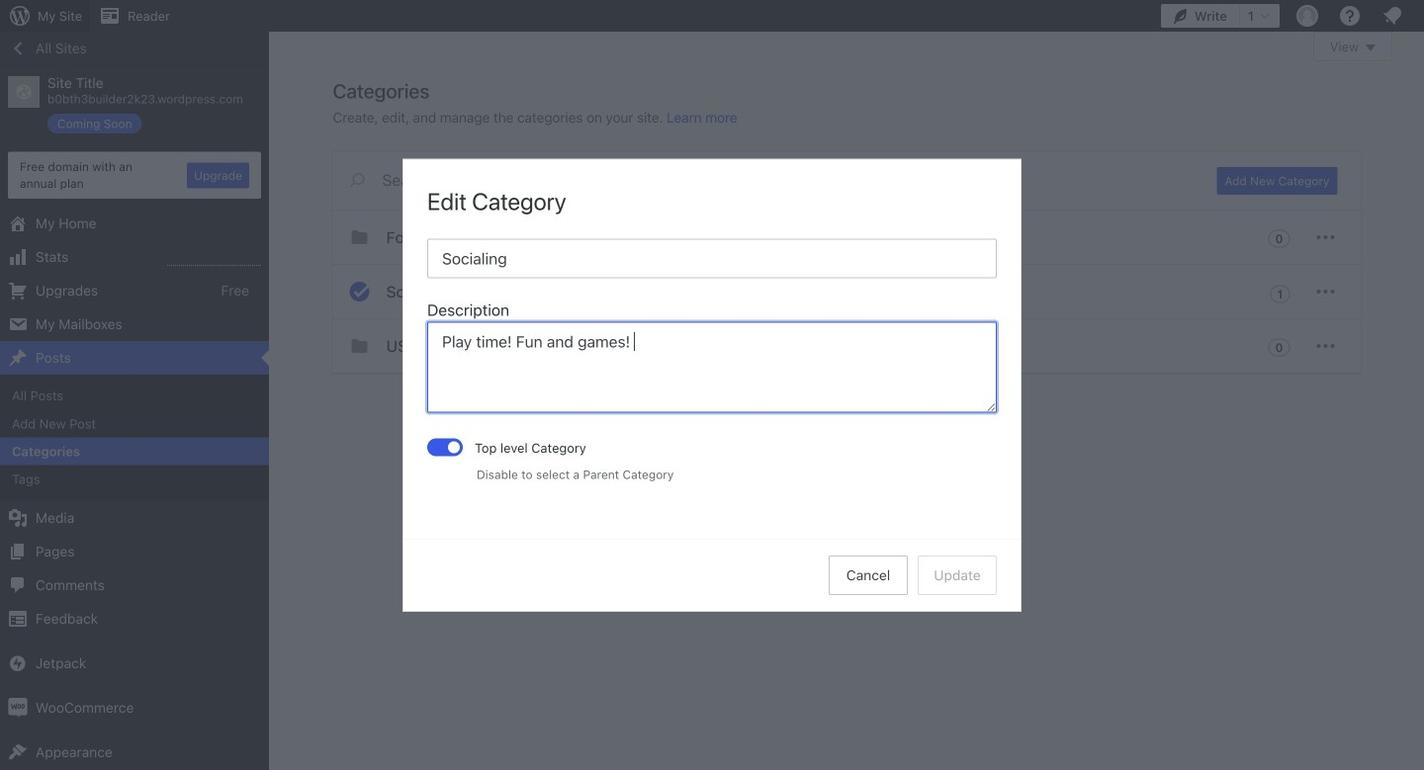 Task type: vqa. For each thing, say whether or not it's contained in the screenshot.
"more"
no



Task type: locate. For each thing, give the bounding box(es) containing it.
list item
[[1415, 101, 1424, 173], [1415, 204, 1424, 297], [1415, 297, 1424, 389], [1415, 389, 1424, 463]]

toggle menu image
[[1314, 226, 1338, 249], [1314, 280, 1338, 304], [1314, 334, 1338, 358]]

2 vertical spatial toggle menu image
[[1314, 334, 1338, 358]]

None search field
[[333, 151, 1193, 209]]

New Category Name text field
[[427, 239, 997, 278]]

3 toggle menu image from the top
[[1314, 334, 1338, 358]]

update your profile, personal settings, and more image
[[1296, 4, 1319, 28]]

None text field
[[427, 322, 997, 413]]

img image
[[8, 698, 28, 718]]

2 toggle menu image from the top
[[1314, 280, 1338, 304]]

0 vertical spatial toggle menu image
[[1314, 226, 1338, 249]]

main content
[[333, 32, 1393, 374]]

manage your notifications image
[[1381, 4, 1405, 28]]

toggle menu image for folder icon
[[1314, 226, 1338, 249]]

1 vertical spatial toggle menu image
[[1314, 280, 1338, 304]]

socialing image
[[348, 280, 371, 304]]

dialog
[[404, 159, 1021, 611]]

row
[[333, 211, 1362, 374]]

1 toggle menu image from the top
[[1314, 226, 1338, 249]]

group
[[427, 298, 997, 419]]



Task type: describe. For each thing, give the bounding box(es) containing it.
2 list item from the top
[[1415, 204, 1424, 297]]

usc image
[[348, 334, 371, 358]]

toggle menu image for socialing image
[[1314, 280, 1338, 304]]

3 list item from the top
[[1415, 297, 1424, 389]]

folder image
[[348, 226, 371, 249]]

closed image
[[1366, 45, 1376, 51]]

help image
[[1338, 4, 1362, 28]]

toggle menu image for usc icon
[[1314, 334, 1338, 358]]

highest hourly views 0 image
[[167, 253, 261, 266]]

4 list item from the top
[[1415, 389, 1424, 463]]

1 list item from the top
[[1415, 101, 1424, 173]]



